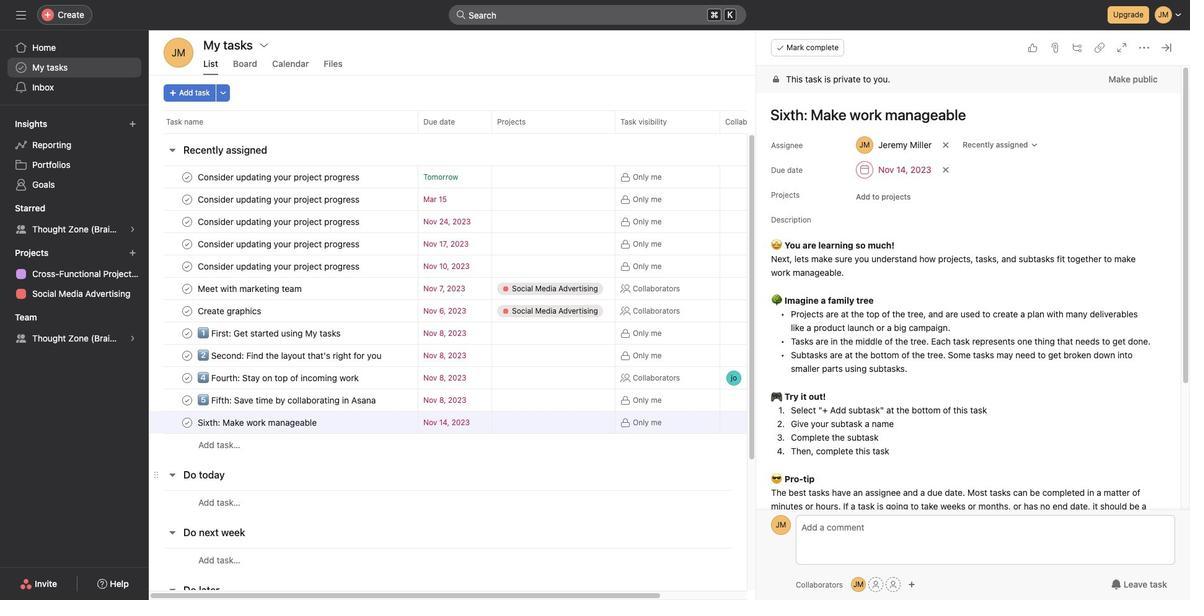 Task type: vqa. For each thing, say whether or not it's contained in the screenshot.
Task name text box within the 2️⃣ Second: Find the layout that's right for you cell
yes



Task type: describe. For each thing, give the bounding box(es) containing it.
add subtask image
[[1073, 43, 1083, 53]]

mark complete image for task name text field in the 2️⃣ second: find the layout that's right for you cell
[[180, 348, 195, 363]]

task name text field for 5️⃣ fifth: save time by collaborating in asana 'cell'
[[195, 394, 380, 407]]

mark complete image for fifth task name text box from the bottom
[[180, 192, 195, 207]]

Task Name text field
[[763, 100, 1167, 129]]

1 task name text field from the top
[[195, 193, 363, 206]]

open user profile image
[[771, 515, 791, 535]]

task name text field for mark complete image inside the the sixth: make work manageable cell
[[195, 416, 321, 429]]

mark complete checkbox for second task name text box from the top
[[180, 259, 195, 274]]

linked projects for consider updating your project progress cell for 3rd consider updating your project progress cell from the top
[[492, 210, 616, 233]]

new project or portfolio image
[[129, 249, 136, 257]]

linked projects for 2️⃣ second: find the layout that's right for you cell
[[492, 344, 616, 367]]

task name text field inside 2️⃣ second: find the layout that's right for you cell
[[195, 349, 385, 362]]

prominent image
[[456, 10, 466, 20]]

1 consider updating your project progress cell from the top
[[149, 166, 418, 189]]

view profile settings image
[[164, 38, 193, 68]]

meet with marketing team cell
[[149, 277, 418, 300]]

Search tasks, projects, and more text field
[[449, 5, 747, 25]]

1 horizontal spatial add or remove collaborators image
[[909, 581, 916, 589]]

mark complete checkbox for task name text field inside the the sixth: make work manageable cell
[[180, 415, 195, 430]]

5️⃣ fifth: save time by collaborating in asana cell
[[149, 389, 418, 412]]

linked projects for consider updating your project progress cell for 5th consider updating your project progress cell from the top
[[492, 255, 616, 278]]

mark complete image for 1️⃣ first: get started using my tasks cell
[[180, 326, 195, 341]]

global element
[[0, 30, 149, 105]]

1️⃣ first: get started using my tasks cell
[[149, 322, 418, 345]]

full screen image
[[1118, 43, 1127, 53]]

mark complete checkbox for 2nd mark complete image from the top of the header recently assigned tree grid task name text field
[[180, 237, 195, 251]]

3 collapse task list for this group image from the top
[[167, 585, 177, 595]]

mark complete checkbox for task name text box within "create graphics" cell
[[180, 304, 195, 318]]

linked projects for consider updating your project progress cell for second consider updating your project progress cell from the bottom
[[492, 233, 616, 256]]

mark complete image for second task name text box from the top
[[180, 259, 195, 274]]

mark complete checkbox for fifth task name text box from the bottom
[[180, 192, 195, 207]]

mark complete checkbox for task name text field corresponding to 7th mark complete image from the bottom
[[180, 214, 195, 229]]

mark complete image for "create graphics" cell
[[180, 304, 195, 318]]

task name text field for 1️⃣ first: get started using my tasks cell
[[195, 327, 345, 340]]

sixth: make work manageable cell
[[149, 411, 418, 434]]

4 consider updating your project progress cell from the top
[[149, 233, 418, 256]]

header recently assigned tree grid
[[149, 166, 846, 456]]

more actions image
[[219, 89, 227, 97]]

close details image
[[1162, 43, 1172, 53]]

linked projects for 4️⃣ fourth: stay on top of incoming work cell
[[492, 367, 616, 389]]

sixth: make work manageable dialog
[[757, 30, 1191, 600]]

mark complete checkbox for 1st task name text field from the top
[[180, 170, 195, 184]]

linked projects for 5️⃣ fifth: save time by collaborating in asana cell
[[492, 389, 616, 412]]

task name text field for 7th mark complete image from the bottom
[[195, 216, 363, 228]]

teams element
[[0, 306, 149, 351]]

mark complete image for task name text box inside 5️⃣ fifth: save time by collaborating in asana 'cell'
[[180, 393, 195, 408]]

1 collapse task list for this group image from the top
[[167, 470, 177, 480]]

mark complete image for the sixth: make work manageable cell
[[180, 415, 195, 430]]



Task type: locate. For each thing, give the bounding box(es) containing it.
task name text field for "create graphics" cell
[[195, 305, 265, 317]]

task name text field inside the meet with marketing team 'cell'
[[195, 282, 306, 295]]

Mark complete checkbox
[[180, 170, 195, 184], [180, 192, 195, 207], [180, 214, 195, 229], [180, 259, 195, 274], [180, 281, 195, 296], [180, 371, 195, 385]]

0 vertical spatial collapse task list for this group image
[[167, 470, 177, 480]]

None field
[[449, 5, 747, 25]]

1 mark complete checkbox from the top
[[180, 170, 195, 184]]

3 mark complete image from the top
[[180, 281, 195, 296]]

mark complete checkbox for task name text field in the 2️⃣ second: find the layout that's right for you cell
[[180, 348, 195, 363]]

more actions for this task image
[[1140, 43, 1150, 53]]

add or remove collaborators image
[[852, 577, 866, 592], [909, 581, 916, 589]]

consider updating your project progress cell
[[149, 166, 418, 189], [149, 188, 418, 211], [149, 210, 418, 233], [149, 233, 418, 256], [149, 255, 418, 278]]

7 mark complete image from the top
[[180, 415, 195, 430]]

4️⃣ fourth: stay on top of incoming work cell
[[149, 367, 418, 389]]

5 task name text field from the top
[[195, 394, 380, 407]]

mark complete image for the meet with marketing team 'cell' on the left
[[180, 281, 195, 296]]

task name text field for mark complete image within the 4️⃣ fourth: stay on top of incoming work cell
[[195, 372, 363, 384]]

1 linked projects for consider updating your project progress cell from the top
[[492, 166, 616, 189]]

main content inside sixth: make work manageable dialog
[[757, 66, 1181, 600]]

6 mark complete checkbox from the top
[[180, 415, 195, 430]]

2 linked projects for consider updating your project progress cell from the top
[[492, 188, 616, 211]]

see details, thought zone (brainstorm space) image for starred element
[[129, 226, 136, 233]]

attachments: add a file to this task, sixth: make work manageable image
[[1051, 43, 1060, 53]]

5 mark complete checkbox from the top
[[180, 393, 195, 408]]

1 see details, thought zone (brainstorm space) image from the top
[[129, 226, 136, 233]]

1 vertical spatial collapse task list for this group image
[[167, 528, 177, 538]]

task name text field inside 4️⃣ fourth: stay on top of incoming work cell
[[195, 372, 363, 384]]

starred element
[[0, 197, 149, 242]]

mark complete image inside 4️⃣ fourth: stay on top of incoming work cell
[[180, 371, 195, 385]]

task name text field for mark complete image in the the meet with marketing team 'cell'
[[195, 282, 306, 295]]

5 mark complete checkbox from the top
[[180, 281, 195, 296]]

mark complete checkbox for task name text box inside 1️⃣ first: get started using my tasks cell
[[180, 326, 195, 341]]

1 vertical spatial see details, thought zone (brainstorm space) image
[[129, 335, 136, 342]]

mark complete checkbox inside 5️⃣ fifth: save time by collaborating in asana 'cell'
[[180, 393, 195, 408]]

2 mark complete checkbox from the top
[[180, 304, 195, 318]]

Task name text field
[[195, 171, 363, 183], [195, 216, 363, 228], [195, 238, 363, 250], [195, 282, 306, 295], [195, 349, 385, 362], [195, 372, 363, 384], [195, 416, 321, 429]]

mark complete image inside 5️⃣ fifth: save time by collaborating in asana 'cell'
[[180, 393, 195, 408]]

cell
[[720, 367, 801, 389]]

4 mark complete checkbox from the top
[[180, 259, 195, 274]]

main content
[[757, 66, 1181, 600]]

5 consider updating your project progress cell from the top
[[149, 255, 418, 278]]

mark complete checkbox for task name text field within the meet with marketing team 'cell'
[[180, 281, 195, 296]]

mark complete checkbox inside the sixth: make work manageable cell
[[180, 415, 195, 430]]

copy task link image
[[1095, 43, 1105, 53]]

2 mark complete image from the top
[[180, 192, 195, 207]]

mark complete checkbox for task name text box inside 5️⃣ fifth: save time by collaborating in asana 'cell'
[[180, 393, 195, 408]]

3 linked projects for consider updating your project progress cell from the top
[[492, 210, 616, 233]]

clear due date image
[[942, 166, 950, 174]]

mark complete checkbox inside "create graphics" cell
[[180, 304, 195, 318]]

Task name text field
[[195, 193, 363, 206], [195, 260, 363, 273], [195, 305, 265, 317], [195, 327, 345, 340], [195, 394, 380, 407]]

task name text field inside 1️⃣ first: get started using my tasks cell
[[195, 327, 345, 340]]

3 mark complete image from the top
[[180, 259, 195, 274]]

1 task name text field from the top
[[195, 171, 363, 183]]

4 mark complete image from the top
[[180, 348, 195, 363]]

hide sidebar image
[[16, 10, 26, 20]]

3 task name text field from the top
[[195, 305, 265, 317]]

4 task name text field from the top
[[195, 327, 345, 340]]

linked projects for consider updating your project progress cell for second consider updating your project progress cell from the top of the header recently assigned tree grid
[[492, 188, 616, 211]]

7 task name text field from the top
[[195, 416, 321, 429]]

4 mark complete checkbox from the top
[[180, 348, 195, 363]]

projects element
[[0, 242, 149, 306]]

mark complete image inside the meet with marketing team 'cell'
[[180, 281, 195, 296]]

0 vertical spatial see details, thought zone (brainstorm space) image
[[129, 226, 136, 233]]

more section actions image
[[246, 585, 256, 595]]

mark complete image
[[180, 170, 195, 184], [180, 192, 195, 207], [180, 259, 195, 274], [180, 348, 195, 363], [180, 393, 195, 408]]

linked projects for consider updating your project progress cell for 5th consider updating your project progress cell from the bottom
[[492, 166, 616, 189]]

see details, thought zone (brainstorm space) image for teams element
[[129, 335, 136, 342]]

3 mark complete checkbox from the top
[[180, 214, 195, 229]]

mark complete checkbox inside 1️⃣ first: get started using my tasks cell
[[180, 326, 195, 341]]

2 mark complete image from the top
[[180, 237, 195, 251]]

see details, thought zone (brainstorm space) image
[[129, 226, 136, 233], [129, 335, 136, 342]]

2 collapse task list for this group image from the top
[[167, 528, 177, 538]]

mark complete image inside 1️⃣ first: get started using my tasks cell
[[180, 326, 195, 341]]

task name text field for 2nd mark complete image from the top of the header recently assigned tree grid
[[195, 238, 363, 250]]

task name text field inside 5️⃣ fifth: save time by collaborating in asana 'cell'
[[195, 394, 380, 407]]

mark complete image
[[180, 214, 195, 229], [180, 237, 195, 251], [180, 281, 195, 296], [180, 304, 195, 318], [180, 326, 195, 341], [180, 371, 195, 385], [180, 415, 195, 430]]

5 mark complete image from the top
[[180, 326, 195, 341]]

2 task name text field from the top
[[195, 216, 363, 228]]

row
[[149, 110, 846, 133], [164, 133, 830, 134], [149, 166, 846, 189], [149, 188, 846, 211], [149, 210, 846, 233], [149, 233, 846, 256], [149, 255, 846, 278], [149, 277, 846, 300], [149, 300, 846, 322], [149, 322, 846, 345], [149, 344, 846, 367], [149, 367, 846, 389], [149, 389, 846, 412], [149, 411, 846, 434], [149, 433, 846, 456], [149, 491, 846, 514], [149, 548, 846, 572]]

2 consider updating your project progress cell from the top
[[149, 188, 418, 211]]

Mark complete checkbox
[[180, 237, 195, 251], [180, 304, 195, 318], [180, 326, 195, 341], [180, 348, 195, 363], [180, 393, 195, 408], [180, 415, 195, 430]]

mark complete image inside 2️⃣ second: find the layout that's right for you cell
[[180, 348, 195, 363]]

mark complete image inside "create graphics" cell
[[180, 304, 195, 318]]

3 task name text field from the top
[[195, 238, 363, 250]]

2 see details, thought zone (brainstorm space) image from the top
[[129, 335, 136, 342]]

0 horizontal spatial add or remove collaborators image
[[852, 577, 866, 592]]

2 vertical spatial collapse task list for this group image
[[167, 585, 177, 595]]

3 mark complete checkbox from the top
[[180, 326, 195, 341]]

6 task name text field from the top
[[195, 372, 363, 384]]

task name text field inside "create graphics" cell
[[195, 305, 265, 317]]

6 mark complete checkbox from the top
[[180, 371, 195, 385]]

1 mark complete image from the top
[[180, 170, 195, 184]]

linked projects for 1️⃣ first: get started using my tasks cell
[[492, 322, 616, 345]]

add a task to this group image
[[226, 585, 236, 595]]

linked projects for consider updating your project progress cell
[[492, 166, 616, 189], [492, 188, 616, 211], [492, 210, 616, 233], [492, 233, 616, 256], [492, 255, 616, 278]]

linked projects for sixth: make work manageable cell
[[492, 411, 616, 434]]

see details, thought zone (brainstorm space) image inside starred element
[[129, 226, 136, 233]]

description document
[[758, 238, 1167, 527]]

remove assignee image
[[943, 141, 950, 149]]

6 mark complete image from the top
[[180, 371, 195, 385]]

1 mark complete image from the top
[[180, 214, 195, 229]]

0 likes. click to like this task image
[[1028, 43, 1038, 53]]

show options image
[[259, 40, 269, 50]]

5 linked projects for consider updating your project progress cell from the top
[[492, 255, 616, 278]]

new insights image
[[129, 120, 136, 128]]

3 consider updating your project progress cell from the top
[[149, 210, 418, 233]]

mark complete checkbox inside 4️⃣ fourth: stay on top of incoming work cell
[[180, 371, 195, 385]]

collapse task list for this group image
[[167, 145, 177, 155]]

see details, thought zone (brainstorm space) image inside teams element
[[129, 335, 136, 342]]

task name text field inside the sixth: make work manageable cell
[[195, 416, 321, 429]]

4 mark complete image from the top
[[180, 304, 195, 318]]

mark complete checkbox inside consider updating your project progress cell
[[180, 237, 195, 251]]

mark complete image for 1st task name text field from the top
[[180, 170, 195, 184]]

mark complete checkbox inside the meet with marketing team 'cell'
[[180, 281, 195, 296]]

mark complete image for 4️⃣ fourth: stay on top of incoming work cell
[[180, 371, 195, 385]]

1 mark complete checkbox from the top
[[180, 237, 195, 251]]

5 mark complete image from the top
[[180, 393, 195, 408]]

insights element
[[0, 113, 149, 197]]

2 mark complete checkbox from the top
[[180, 192, 195, 207]]

mark complete image inside the sixth: make work manageable cell
[[180, 415, 195, 430]]

mark complete checkbox inside 2️⃣ second: find the layout that's right for you cell
[[180, 348, 195, 363]]

2️⃣ second: find the layout that's right for you cell
[[149, 344, 418, 367]]

create graphics cell
[[149, 300, 418, 322]]

5 task name text field from the top
[[195, 349, 385, 362]]

collapse task list for this group image
[[167, 470, 177, 480], [167, 528, 177, 538], [167, 585, 177, 595]]

4 task name text field from the top
[[195, 282, 306, 295]]

mark complete checkbox for task name text field in the 4️⃣ fourth: stay on top of incoming work cell
[[180, 371, 195, 385]]

2 task name text field from the top
[[195, 260, 363, 273]]

4 linked projects for consider updating your project progress cell from the top
[[492, 233, 616, 256]]



